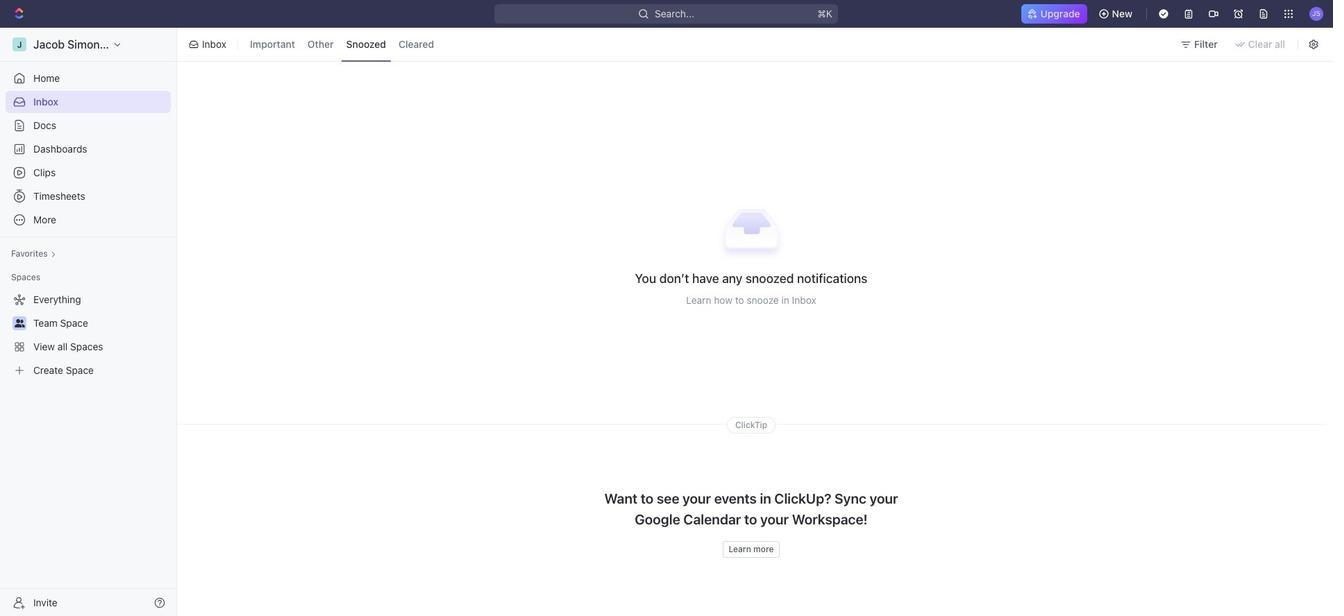 Task type: describe. For each thing, give the bounding box(es) containing it.
tree inside sidebar navigation
[[6, 289, 171, 382]]

jacob simon's workspace, , element
[[13, 38, 26, 51]]

user group image
[[14, 319, 25, 328]]



Task type: vqa. For each thing, say whether or not it's contained in the screenshot.
TAB LIST
yes



Task type: locate. For each thing, give the bounding box(es) containing it.
tree
[[6, 289, 171, 382]]

sidebar navigation
[[0, 28, 180, 617]]

tab list
[[242, 25, 442, 64]]



